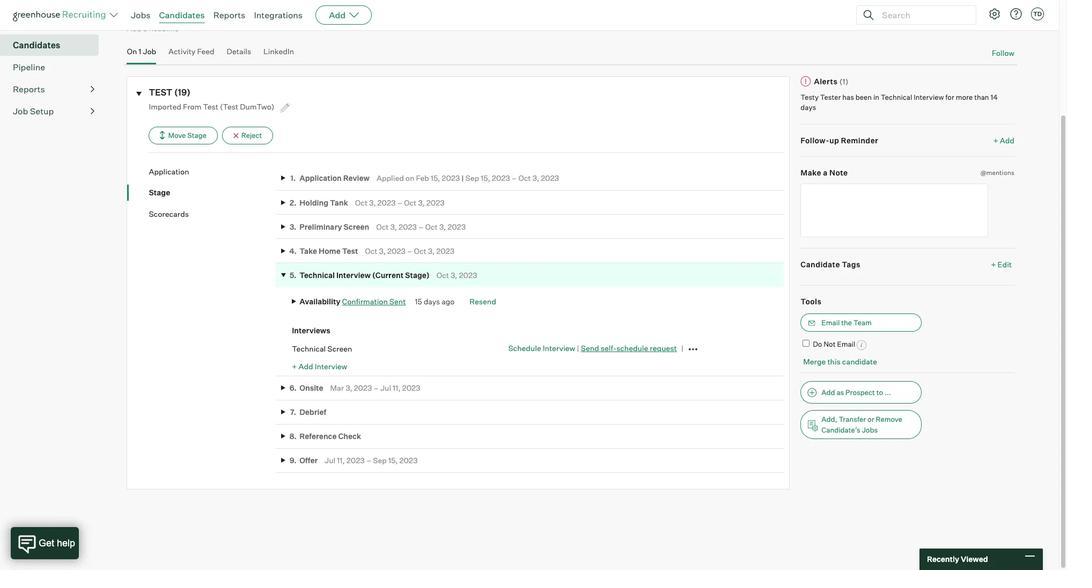 Task type: locate. For each thing, give the bounding box(es) containing it.
a left note
[[824, 168, 828, 177]]

application down move on the left of the page
[[149, 167, 189, 176]]

job
[[143, 47, 156, 56], [13, 106, 28, 117]]

1 horizontal spatial a
[[824, 168, 828, 177]]

0 horizontal spatial test
[[203, 102, 219, 111]]

1.
[[291, 174, 296, 183]]

0 horizontal spatial days
[[424, 297, 440, 306]]

1 horizontal spatial job
[[143, 47, 156, 56]]

1 vertical spatial a
[[824, 168, 828, 177]]

jobs link
[[131, 10, 151, 20]]

1 vertical spatial sep
[[373, 456, 387, 465]]

+ add link
[[994, 135, 1015, 146]]

holding
[[300, 198, 329, 207]]

no contact info available add a headline
[[127, 11, 215, 33]]

job right 1
[[143, 47, 156, 56]]

days right 15
[[424, 297, 440, 306]]

integrations link
[[254, 10, 303, 20]]

reports up "details"
[[213, 10, 246, 20]]

candidate
[[801, 260, 841, 269]]

1 vertical spatial candidates
[[13, 40, 60, 51]]

linkedin
[[264, 47, 294, 56]]

1 vertical spatial 11,
[[337, 456, 345, 465]]

0 horizontal spatial sep
[[373, 456, 387, 465]]

reports link up "details"
[[213, 10, 246, 20]]

candidates link up headline
[[159, 10, 205, 20]]

1 vertical spatial reports link
[[13, 83, 94, 96]]

9.
[[290, 456, 297, 465]]

has
[[843, 93, 855, 101]]

a inside no contact info available add a headline
[[143, 24, 147, 33]]

candidates down sourcing
[[13, 40, 60, 51]]

test left (test on the top left of the page
[[203, 102, 219, 111]]

1 vertical spatial days
[[424, 297, 440, 306]]

+ for + add interview
[[292, 362, 297, 371]]

1
[[139, 47, 141, 56]]

1 horizontal spatial 11,
[[393, 383, 401, 392]]

0 vertical spatial +
[[994, 136, 999, 145]]

1 vertical spatial +
[[992, 260, 997, 269]]

prospect
[[846, 388, 876, 397]]

add inside popup button
[[329, 10, 346, 20]]

edit
[[998, 260, 1013, 269]]

5. technical interview (current stage)
[[290, 270, 430, 280]]

1 horizontal spatial test
[[342, 246, 358, 255]]

confirmation sent
[[342, 297, 406, 306]]

1 horizontal spatial sep
[[466, 174, 480, 183]]

pipeline
[[13, 62, 45, 73]]

0 vertical spatial 11,
[[393, 383, 401, 392]]

0 vertical spatial email
[[822, 318, 840, 327]]

Search text field
[[880, 7, 967, 23]]

1 vertical spatial |
[[577, 344, 580, 353]]

Do Not Email checkbox
[[803, 340, 810, 347]]

add, transfer or remove candidate's jobs button
[[801, 410, 923, 439]]

than
[[975, 93, 990, 101]]

| right feb
[[462, 174, 464, 183]]

alerts
[[815, 77, 838, 86]]

technical screen
[[292, 344, 352, 353]]

jobs down or
[[862, 426, 878, 434]]

1 horizontal spatial reports link
[[213, 10, 246, 20]]

(19)
[[174, 87, 191, 98]]

feb
[[416, 174, 429, 183]]

tags
[[842, 260, 861, 269]]

testy tester has been in technical interview for more than 14 days
[[801, 93, 999, 112]]

+ up 6.
[[292, 362, 297, 371]]

details
[[227, 47, 251, 56]]

1 horizontal spatial days
[[801, 103, 817, 112]]

send
[[581, 344, 600, 353]]

+ for + edit
[[992, 260, 997, 269]]

screen up + add interview link
[[328, 344, 352, 353]]

candidates link up pipeline "link"
[[13, 39, 94, 52]]

interview left for on the right top
[[914, 93, 945, 101]]

6. onsite mar 3, 2023 – jul 11, 2023
[[290, 383, 421, 392]]

1 horizontal spatial jul
[[381, 383, 391, 392]]

add inside "button"
[[822, 388, 836, 397]]

reject button
[[222, 127, 274, 144]]

...
[[885, 388, 892, 397]]

days down testy on the right top of page
[[801, 103, 817, 112]]

interview
[[914, 93, 945, 101], [337, 270, 371, 280], [543, 344, 576, 353], [315, 362, 348, 371]]

1 vertical spatial reports
[[13, 84, 45, 95]]

reports down "pipeline"
[[13, 84, 45, 95]]

1 vertical spatial stage
[[149, 188, 170, 197]]

interview inside testy tester has been in technical interview for more than 14 days
[[914, 93, 945, 101]]

a down jobs link
[[143, 24, 147, 33]]

add as prospect to ... button
[[801, 381, 923, 404]]

+ left "edit"
[[992, 260, 997, 269]]

0 vertical spatial technical
[[881, 93, 913, 101]]

0 vertical spatial test
[[203, 102, 219, 111]]

15,
[[431, 174, 440, 183], [481, 174, 491, 183], [389, 456, 398, 465]]

0 vertical spatial candidates
[[159, 10, 205, 20]]

0 horizontal spatial candidates
[[13, 40, 60, 51]]

a
[[143, 24, 147, 33], [824, 168, 828, 177]]

the
[[842, 318, 853, 327]]

+ up '@mentions'
[[994, 136, 999, 145]]

confirmation sent button
[[342, 297, 406, 306]]

oct
[[519, 174, 531, 183], [355, 198, 368, 207], [404, 198, 417, 207], [376, 222, 389, 231], [425, 222, 438, 231], [365, 246, 378, 255], [414, 246, 427, 255], [437, 270, 449, 280]]

more
[[957, 93, 974, 101]]

stage up scorecards
[[149, 188, 170, 197]]

0 horizontal spatial application
[[149, 167, 189, 176]]

1 horizontal spatial jobs
[[862, 426, 878, 434]]

5.
[[290, 270, 297, 280]]

3,
[[533, 174, 540, 183], [369, 198, 376, 207], [418, 198, 425, 207], [391, 222, 397, 231], [440, 222, 446, 231], [379, 246, 386, 255], [428, 246, 435, 255], [451, 270, 458, 280], [346, 383, 352, 392]]

1 horizontal spatial reports
[[213, 10, 246, 20]]

+ for + add
[[994, 136, 999, 145]]

None text field
[[801, 184, 989, 237]]

1 vertical spatial job
[[13, 106, 28, 117]]

0 horizontal spatial jul
[[325, 456, 336, 465]]

imported from test (test dumtwo)
[[149, 102, 276, 111]]

technical right 5.
[[300, 270, 335, 280]]

applied
[[377, 174, 404, 183]]

+
[[994, 136, 999, 145], [992, 260, 997, 269], [292, 362, 297, 371]]

request
[[650, 344, 677, 353]]

0 horizontal spatial a
[[143, 24, 147, 33]]

tester
[[821, 93, 842, 101]]

team
[[854, 318, 872, 327]]

jul right mar
[[381, 383, 391, 392]]

candidate tags
[[801, 260, 861, 269]]

follow link
[[993, 48, 1015, 58]]

technical down interviews at the bottom of the page
[[292, 344, 326, 353]]

4. take home test oct 3, 2023 – oct 3, 2023
[[290, 246, 455, 255]]

0 horizontal spatial stage
[[149, 188, 170, 197]]

configure image
[[989, 8, 1002, 20]]

jul right offer
[[325, 456, 336, 465]]

2.
[[290, 198, 297, 207]]

0 vertical spatial screen
[[344, 222, 370, 231]]

reports link up job setup "link" at the left top of the page
[[13, 83, 94, 96]]

+ add interview
[[292, 362, 348, 371]]

testy
[[801, 93, 819, 101]]

do
[[813, 340, 823, 348]]

interview left send
[[543, 344, 576, 353]]

test right home
[[342, 246, 358, 255]]

pipeline link
[[13, 61, 94, 74]]

0 horizontal spatial reports
[[13, 84, 45, 95]]

| left send
[[577, 344, 580, 353]]

resend button
[[470, 297, 496, 306]]

technical right in
[[881, 93, 913, 101]]

do not email
[[813, 340, 856, 348]]

for
[[946, 93, 955, 101]]

add inside no contact info available add a headline
[[127, 24, 142, 33]]

feed
[[197, 47, 215, 56]]

candidates up headline
[[159, 10, 205, 20]]

candidate's
[[822, 426, 861, 434]]

0 vertical spatial reports
[[213, 10, 246, 20]]

available
[[183, 11, 215, 21]]

sep
[[466, 174, 480, 183], [373, 456, 387, 465]]

0 vertical spatial days
[[801, 103, 817, 112]]

screen down the 2. holding tank oct 3, 2023 – oct 3, 2023
[[344, 222, 370, 231]]

jobs up headline
[[131, 10, 151, 20]]

scorecards link
[[149, 209, 276, 219]]

td button
[[1030, 5, 1047, 23]]

transfer
[[839, 415, 867, 424]]

email right not
[[838, 340, 856, 348]]

1 vertical spatial jul
[[325, 456, 336, 465]]

1 vertical spatial jobs
[[862, 426, 878, 434]]

2 vertical spatial +
[[292, 362, 297, 371]]

0 vertical spatial a
[[143, 24, 147, 33]]

0 horizontal spatial jobs
[[131, 10, 151, 20]]

job left setup
[[13, 106, 28, 117]]

1 horizontal spatial |
[[577, 344, 580, 353]]

take
[[300, 246, 317, 255]]

linkedin link
[[264, 47, 294, 62]]

days inside testy tester has been in technical interview for more than 14 days
[[801, 103, 817, 112]]

setup
[[30, 106, 54, 117]]

9. offer jul 11, 2023 – sep 15, 2023
[[290, 456, 418, 465]]

0 horizontal spatial |
[[462, 174, 464, 183]]

application up holding
[[300, 174, 342, 183]]

0 vertical spatial stage
[[187, 131, 207, 139]]

1 horizontal spatial stage
[[187, 131, 207, 139]]

0 vertical spatial candidates link
[[159, 10, 205, 20]]

mar
[[330, 383, 344, 392]]

oct 3, 2023
[[437, 270, 478, 280]]

tools
[[801, 297, 822, 306]]

on
[[127, 47, 137, 56]]

tank
[[330, 198, 348, 207]]

0 horizontal spatial job
[[13, 106, 28, 117]]

reference
[[300, 432, 337, 441]]

(test
[[220, 102, 238, 111]]

0 horizontal spatial candidates link
[[13, 39, 94, 52]]

0 vertical spatial jul
[[381, 383, 391, 392]]

email left the
[[822, 318, 840, 327]]

7. debrief
[[290, 408, 327, 417]]

stage right move on the left of the page
[[187, 131, 207, 139]]



Task type: vqa. For each thing, say whether or not it's contained in the screenshot.
the 'adam hoff'
no



Task type: describe. For each thing, give the bounding box(es) containing it.
stage)
[[405, 270, 430, 280]]

1 vertical spatial test
[[342, 246, 358, 255]]

check
[[338, 432, 361, 441]]

15 days ago
[[415, 297, 455, 306]]

email inside button
[[822, 318, 840, 327]]

add as prospect to ...
[[822, 388, 892, 397]]

viewed
[[962, 555, 989, 564]]

technical inside testy tester has been in technical interview for more than 14 days
[[881, 93, 913, 101]]

0 vertical spatial jobs
[[131, 10, 151, 20]]

from
[[183, 102, 202, 111]]

0 horizontal spatial 15,
[[389, 456, 398, 465]]

on 1 job link
[[127, 47, 156, 62]]

jobs inside the add, transfer or remove candidate's jobs
[[862, 426, 878, 434]]

preliminary
[[300, 222, 342, 231]]

1 vertical spatial email
[[838, 340, 856, 348]]

follow
[[993, 48, 1015, 57]]

(current
[[372, 270, 404, 280]]

recently viewed
[[928, 555, 989, 564]]

test
[[149, 87, 173, 98]]

schedule interview | send self-schedule request
[[509, 344, 677, 353]]

td button
[[1032, 8, 1045, 20]]

+ edit link
[[989, 257, 1015, 272]]

2. holding tank oct 3, 2023 – oct 3, 2023
[[290, 198, 445, 207]]

send self-schedule request link
[[581, 344, 677, 353]]

greenhouse recruiting image
[[13, 9, 110, 21]]

merge this candidate link
[[804, 357, 878, 366]]

interview down the technical screen
[[315, 362, 348, 371]]

add button
[[316, 5, 372, 25]]

move stage button
[[149, 127, 218, 144]]

up
[[830, 136, 840, 145]]

or
[[868, 415, 875, 424]]

1 horizontal spatial candidates link
[[159, 10, 205, 20]]

0 vertical spatial |
[[462, 174, 464, 183]]

candidate
[[843, 357, 878, 366]]

availability
[[300, 297, 341, 306]]

0 vertical spatial sep
[[466, 174, 480, 183]]

merge this candidate
[[804, 357, 878, 366]]

offer
[[300, 456, 318, 465]]

1 vertical spatial candidates link
[[13, 39, 94, 52]]

move stage
[[168, 131, 207, 139]]

application inside "link"
[[149, 167, 189, 176]]

0 vertical spatial job
[[143, 47, 156, 56]]

reject
[[241, 131, 262, 139]]

alerts (1)
[[815, 77, 849, 86]]

make
[[801, 168, 822, 177]]

1 horizontal spatial candidates
[[159, 10, 205, 20]]

job setup
[[13, 106, 54, 117]]

move
[[168, 131, 186, 139]]

1 vertical spatial technical
[[300, 270, 335, 280]]

6.
[[290, 383, 297, 392]]

on 1 job
[[127, 47, 156, 56]]

3. preliminary screen oct 3, 2023 – oct 3, 2023
[[290, 222, 466, 231]]

to
[[877, 388, 884, 397]]

stage link
[[149, 188, 276, 198]]

dumtwo)
[[240, 102, 275, 111]]

1 horizontal spatial application
[[300, 174, 342, 183]]

sent
[[390, 297, 406, 306]]

email the team
[[822, 318, 872, 327]]

14
[[991, 93, 999, 101]]

imported
[[149, 102, 181, 111]]

recently
[[928, 555, 960, 564]]

sourcing link
[[13, 17, 94, 30]]

1 vertical spatial screen
[[328, 344, 352, 353]]

7.
[[290, 408, 296, 417]]

0 horizontal spatial reports link
[[13, 83, 94, 96]]

add, transfer or remove candidate's jobs
[[822, 415, 903, 434]]

add,
[[822, 415, 838, 424]]

15
[[415, 297, 422, 306]]

this
[[828, 357, 841, 366]]

stage inside button
[[187, 131, 207, 139]]

activity feed link
[[169, 47, 215, 62]]

no
[[127, 11, 137, 21]]

reminder
[[842, 136, 879, 145]]

2 vertical spatial technical
[[292, 344, 326, 353]]

job inside "link"
[[13, 106, 28, 117]]

interview up the confirmation
[[337, 270, 371, 280]]

2 horizontal spatial 15,
[[481, 174, 491, 183]]

schedule interview link
[[509, 344, 576, 353]]

on
[[406, 174, 415, 183]]

scorecards
[[149, 209, 189, 218]]

note
[[830, 168, 849, 177]]

schedule
[[617, 344, 649, 353]]

td
[[1034, 10, 1043, 18]]

8. reference check
[[290, 432, 361, 441]]

remove
[[876, 415, 903, 424]]

(1)
[[840, 77, 849, 86]]

@mentions link
[[981, 168, 1015, 178]]

review
[[343, 174, 370, 183]]

1. application review applied on  feb 15, 2023 | sep 15, 2023 – oct 3, 2023
[[291, 174, 559, 183]]

debrief
[[300, 408, 327, 417]]

0 vertical spatial reports link
[[213, 10, 246, 20]]

follow-
[[801, 136, 830, 145]]

integrations
[[254, 10, 303, 20]]

in
[[874, 93, 880, 101]]

1 horizontal spatial 15,
[[431, 174, 440, 183]]

self-
[[601, 344, 617, 353]]

details link
[[227, 47, 251, 62]]

0 horizontal spatial 11,
[[337, 456, 345, 465]]

contact
[[139, 11, 166, 21]]



